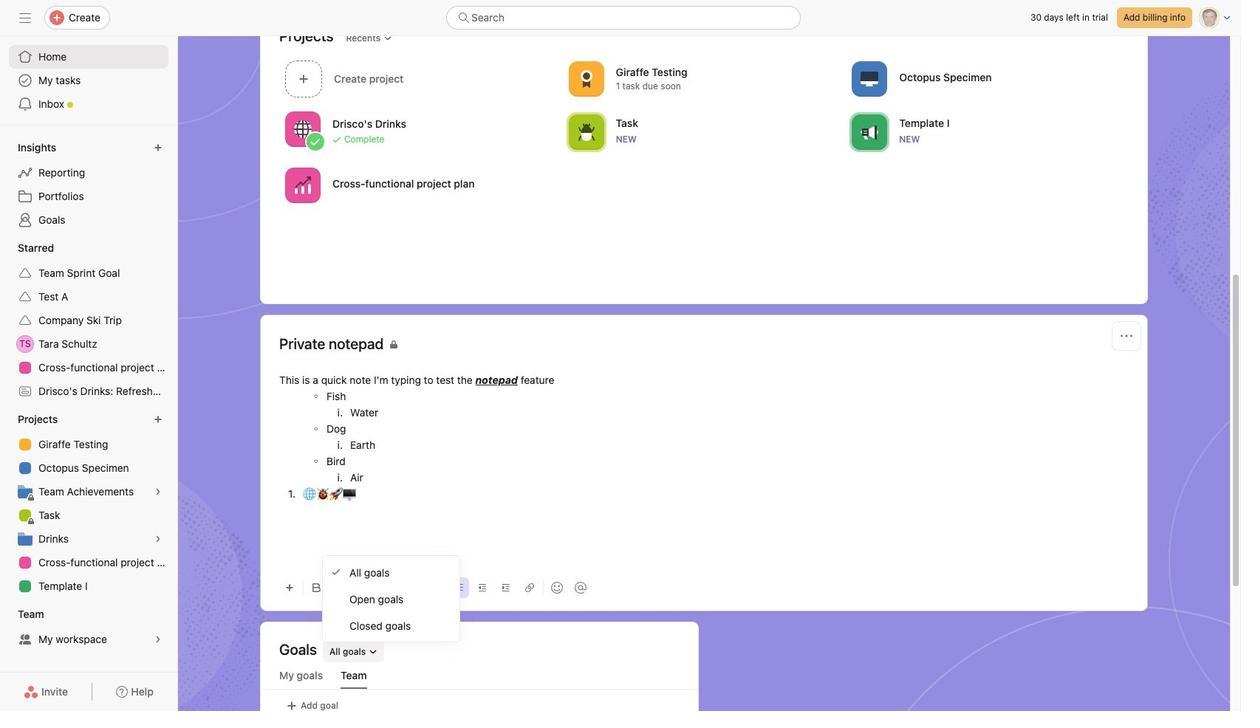 Task type: locate. For each thing, give the bounding box(es) containing it.
megaphone image
[[861, 123, 879, 141]]

bug image
[[577, 123, 595, 141]]

projects element
[[0, 406, 177, 601]]

decrease list indent image
[[478, 584, 487, 592]]

emoji image
[[551, 582, 563, 594]]

toolbar
[[279, 571, 1129, 604]]

insights element
[[0, 134, 177, 235]]

globe image
[[294, 120, 312, 138]]

link image
[[525, 584, 534, 592]]

increase list indent image
[[502, 584, 510, 592]]

actions image
[[1121, 330, 1132, 342]]

numbered list image
[[454, 584, 463, 592]]

hide sidebar image
[[19, 12, 31, 24]]

global element
[[0, 36, 177, 125]]

at mention image
[[575, 582, 587, 594]]

graph image
[[294, 176, 312, 194]]

see details, my workspace image
[[154, 635, 163, 644]]

bold image
[[312, 584, 321, 592]]

list box
[[446, 6, 801, 30]]

see details, drinks image
[[154, 535, 163, 544]]

document
[[279, 372, 1129, 565]]



Task type: vqa. For each thing, say whether or not it's contained in the screenshot.
megaphone IMAGE
yes



Task type: describe. For each thing, give the bounding box(es) containing it.
starred element
[[0, 235, 177, 406]]

computer image
[[861, 70, 879, 88]]

insert an object image
[[285, 584, 294, 592]]

ribbon image
[[577, 70, 595, 88]]

teams element
[[0, 601, 177, 654]]

see details, team achievements image
[[154, 488, 163, 496]]

new project or portfolio image
[[154, 415, 163, 424]]

new insights image
[[154, 143, 163, 152]]



